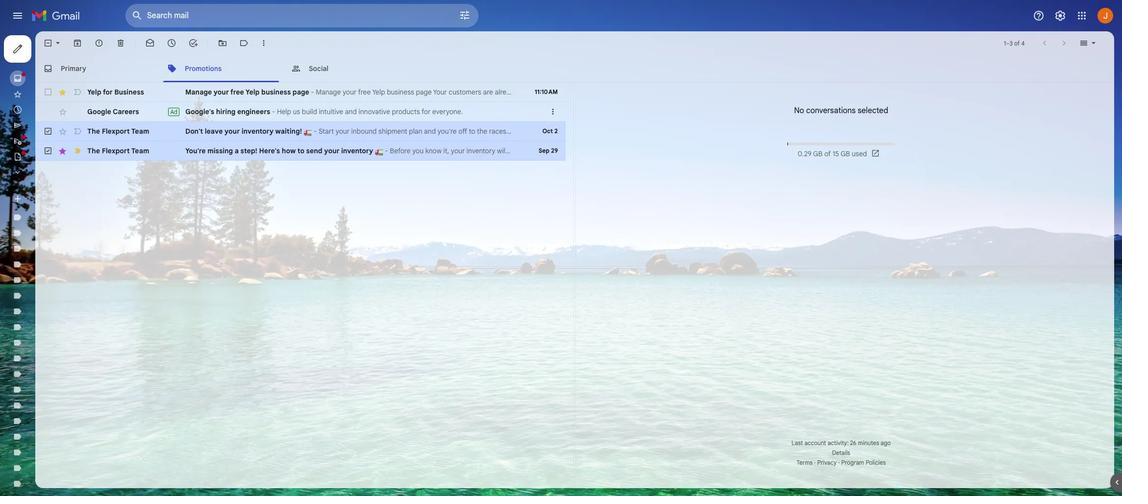 Task type: describe. For each thing, give the bounding box(es) containing it.
🚛 image
[[304, 128, 312, 136]]

cell inside row
[[523, 107, 548, 117]]

help
[[277, 107, 291, 116]]

a
[[235, 147, 239, 155]]

everyone.
[[432, 107, 463, 116]]

row containing yelp for business
[[35, 82, 566, 102]]

flexport for don't leave your inventory waiting!
[[102, 127, 130, 136]]

1 · from the left
[[814, 459, 816, 467]]

29
[[551, 147, 558, 154]]

0.29 gb of 15 gb used
[[798, 150, 867, 158]]

business
[[114, 88, 144, 97]]

business
[[261, 88, 291, 97]]

google's hiring engineers - help us build intuitive and innovative products for everyone.
[[185, 107, 463, 116]]

0 vertical spatial your
[[214, 88, 229, 97]]

step!
[[241, 147, 257, 155]]

products
[[392, 107, 420, 116]]

policies
[[866, 459, 886, 467]]

- left help at the left
[[272, 107, 275, 116]]

google careers
[[87, 107, 139, 116]]

account
[[805, 440, 826, 447]]

2 yelp from the left
[[246, 88, 260, 97]]

support image
[[1033, 10, 1045, 22]]

1 horizontal spatial for
[[422, 107, 431, 116]]

the flexport team for don't
[[87, 127, 149, 136]]

social tab
[[283, 55, 407, 82]]

don't
[[185, 127, 203, 136]]

hiring
[[216, 107, 235, 116]]

follow link to manage storage image
[[871, 149, 881, 159]]

2 · from the left
[[838, 459, 840, 467]]

Search mail text field
[[147, 11, 431, 21]]

sep
[[539, 147, 550, 154]]

flexport for you're missing a step! here's how to send your inventory
[[102, 147, 130, 155]]

0.29
[[798, 150, 812, 158]]

used
[[852, 150, 867, 158]]

intuitive
[[319, 107, 343, 116]]

1 yelp from the left
[[87, 88, 101, 97]]

11:10 am
[[535, 88, 558, 96]]

gmail image
[[31, 6, 85, 25]]

more image
[[259, 38, 269, 48]]

google
[[87, 107, 111, 116]]

minutes
[[858, 440, 879, 447]]

program
[[841, 459, 864, 467]]

promotions
[[185, 64, 222, 73]]

program policies link
[[841, 459, 886, 467]]

terms link
[[797, 459, 813, 467]]

1 gb from the left
[[813, 150, 823, 158]]

0 horizontal spatial inventory
[[241, 127, 274, 136]]

2 gb from the left
[[841, 150, 850, 158]]

toggle split pane mode image
[[1079, 38, 1089, 48]]

26
[[850, 440, 857, 447]]

🚛 image
[[375, 148, 383, 156]]

ad
[[170, 108, 177, 115]]

engineers
[[237, 107, 270, 116]]

the for you're missing a step! here's how to send your inventory
[[87, 147, 100, 155]]

careers
[[113, 107, 139, 116]]

sep 29
[[539, 147, 558, 154]]

the flexport team for you're
[[87, 147, 149, 155]]

labels image
[[239, 38, 249, 48]]

terms
[[797, 459, 813, 467]]

how
[[282, 147, 296, 155]]

team for don't
[[131, 127, 149, 136]]

archive image
[[73, 38, 82, 48]]

delete image
[[116, 38, 125, 48]]

3 row from the top
[[35, 122, 566, 141]]

mark as read image
[[145, 38, 155, 48]]

2
[[554, 127, 558, 135]]



Task type: vqa. For each thing, say whether or not it's contained in the screenshot.
Policies
yes



Task type: locate. For each thing, give the bounding box(es) containing it.
navigation
[[0, 31, 118, 497]]

send
[[306, 147, 322, 155]]

add to tasks image
[[188, 38, 198, 48]]

oct 2
[[542, 127, 558, 135]]

report spam image
[[94, 38, 104, 48]]

row down page at the left top of the page
[[35, 102, 566, 122]]

0 vertical spatial the flexport team
[[87, 127, 149, 136]]

1 horizontal spatial of
[[1014, 39, 1020, 47]]

us
[[293, 107, 300, 116]]

0 vertical spatial the
[[87, 127, 100, 136]]

for right products
[[422, 107, 431, 116]]

None checkbox
[[43, 38, 53, 48], [43, 87, 53, 97], [43, 146, 53, 156], [43, 38, 53, 48], [43, 87, 53, 97], [43, 146, 53, 156]]

1 vertical spatial the flexport team
[[87, 147, 149, 155]]

row up "to"
[[35, 122, 566, 141]]

to
[[297, 147, 304, 155]]

- right page at the left top of the page
[[311, 88, 314, 97]]

1 vertical spatial your
[[225, 127, 240, 136]]

0 horizontal spatial for
[[103, 88, 113, 97]]

cell
[[523, 107, 548, 117]]

advanced search options image
[[455, 5, 475, 25]]

team for you're
[[131, 147, 149, 155]]

manage
[[185, 88, 212, 97]]

- down innovative at the top
[[383, 147, 390, 155]]

your right leave
[[225, 127, 240, 136]]

4
[[1021, 39, 1025, 47]]

and
[[345, 107, 357, 116]]

None checkbox
[[43, 126, 53, 136]]

0 horizontal spatial yelp
[[87, 88, 101, 97]]

waiting!
[[275, 127, 302, 136]]

yelp for business
[[87, 88, 144, 97]]

0 vertical spatial inventory
[[241, 127, 274, 136]]

1 horizontal spatial ·
[[838, 459, 840, 467]]

15
[[833, 150, 839, 158]]

privacy link
[[817, 459, 837, 467]]

0 horizontal spatial of
[[824, 150, 831, 158]]

2 flexport from the top
[[102, 147, 130, 155]]

move to image
[[218, 38, 227, 48]]

1 vertical spatial inventory
[[341, 147, 373, 155]]

the
[[87, 127, 100, 136], [87, 147, 100, 155]]

the flexport team
[[87, 127, 149, 136], [87, 147, 149, 155]]

· down the details link
[[838, 459, 840, 467]]

manage your free yelp business page -
[[185, 88, 316, 97]]

primary
[[61, 64, 86, 73]]

you're
[[185, 147, 206, 155]]

2 the flexport team from the top
[[87, 147, 149, 155]]

row down 🚛 icon
[[35, 141, 566, 161]]

3
[[1010, 39, 1013, 47]]

1 horizontal spatial inventory
[[341, 147, 373, 155]]

activity:
[[828, 440, 849, 447]]

2 the from the top
[[87, 147, 100, 155]]

1 vertical spatial flexport
[[102, 147, 130, 155]]

page
[[293, 88, 309, 97]]

your left free
[[214, 88, 229, 97]]

promotions tab
[[159, 55, 283, 82]]

yelp
[[87, 88, 101, 97], [246, 88, 260, 97]]

1 the from the top
[[87, 127, 100, 136]]

inventory down engineers
[[241, 127, 274, 136]]

1 team from the top
[[131, 127, 149, 136]]

1 vertical spatial team
[[131, 147, 149, 155]]

0 horizontal spatial ·
[[814, 459, 816, 467]]

0 vertical spatial team
[[131, 127, 149, 136]]

-
[[311, 88, 314, 97], [272, 107, 275, 116], [312, 127, 319, 136], [383, 147, 390, 155]]

4 row from the top
[[35, 141, 566, 161]]

1 – 3 of 4
[[1004, 39, 1025, 47]]

team
[[131, 127, 149, 136], [131, 147, 149, 155]]

missing
[[207, 147, 233, 155]]

1 vertical spatial of
[[824, 150, 831, 158]]

2 vertical spatial your
[[324, 147, 339, 155]]

1 row from the top
[[35, 82, 566, 102]]

0 vertical spatial flexport
[[102, 127, 130, 136]]

search mail image
[[128, 7, 146, 25]]

social
[[309, 64, 328, 73]]

for up google careers
[[103, 88, 113, 97]]

yelp right free
[[246, 88, 260, 97]]

tab list
[[35, 55, 1114, 82]]

flexport
[[102, 127, 130, 136], [102, 147, 130, 155]]

None search field
[[125, 4, 478, 27]]

innovative
[[359, 107, 390, 116]]

0 horizontal spatial gb
[[813, 150, 823, 158]]

1 the flexport team from the top
[[87, 127, 149, 136]]

main menu image
[[12, 10, 24, 22]]

0 vertical spatial of
[[1014, 39, 1020, 47]]

last account activity: 26 minutes ago details terms · privacy · program policies
[[792, 440, 891, 467]]

1 vertical spatial the
[[87, 147, 100, 155]]

1 horizontal spatial yelp
[[246, 88, 260, 97]]

last
[[792, 440, 803, 447]]

privacy
[[817, 459, 837, 467]]

selected
[[858, 106, 888, 116]]

row
[[35, 82, 566, 102], [35, 102, 566, 122], [35, 122, 566, 141], [35, 141, 566, 161]]

google's
[[185, 107, 214, 116]]

- up 'send'
[[312, 127, 319, 136]]

inventory left 🚛 image
[[341, 147, 373, 155]]

gb right 0.29
[[813, 150, 823, 158]]

1
[[1004, 39, 1006, 47]]

· right terms
[[814, 459, 816, 467]]

conversations
[[806, 106, 856, 116]]

no conversations selected main content
[[35, 31, 1114, 489]]

details link
[[832, 450, 850, 457]]

primary tab
[[35, 55, 158, 82]]

leave
[[205, 127, 223, 136]]

no
[[794, 106, 804, 116]]

the for don't leave your inventory waiting!
[[87, 127, 100, 136]]

build
[[302, 107, 317, 116]]

·
[[814, 459, 816, 467], [838, 459, 840, 467]]

gb right 15
[[841, 150, 850, 158]]

ago
[[881, 440, 891, 447]]

row containing google careers
[[35, 102, 566, 122]]

–
[[1006, 39, 1010, 47]]

free
[[230, 88, 244, 97]]

row up the us
[[35, 82, 566, 102]]

you're missing a step! here's how to send your inventory
[[185, 147, 375, 155]]

tab list containing primary
[[35, 55, 1114, 82]]

your right 'send'
[[324, 147, 339, 155]]

here's
[[259, 147, 280, 155]]

none checkbox inside row
[[43, 126, 53, 136]]

of left 15
[[824, 150, 831, 158]]

inventory
[[241, 127, 274, 136], [341, 147, 373, 155]]

settings image
[[1054, 10, 1066, 22]]

oct
[[542, 127, 553, 135]]

1 flexport from the top
[[102, 127, 130, 136]]

2 team from the top
[[131, 147, 149, 155]]

for
[[103, 88, 113, 97], [422, 107, 431, 116]]

no conversations selected
[[794, 106, 888, 116]]

2 row from the top
[[35, 102, 566, 122]]

don't leave your inventory waiting!
[[185, 127, 304, 136]]

your
[[214, 88, 229, 97], [225, 127, 240, 136], [324, 147, 339, 155]]

gb
[[813, 150, 823, 158], [841, 150, 850, 158]]

1 vertical spatial for
[[422, 107, 431, 116]]

of
[[1014, 39, 1020, 47], [824, 150, 831, 158]]

1 horizontal spatial gb
[[841, 150, 850, 158]]

snooze image
[[167, 38, 176, 48]]

of right 3
[[1014, 39, 1020, 47]]

details
[[832, 450, 850, 457]]

0 vertical spatial for
[[103, 88, 113, 97]]

yelp up google
[[87, 88, 101, 97]]



